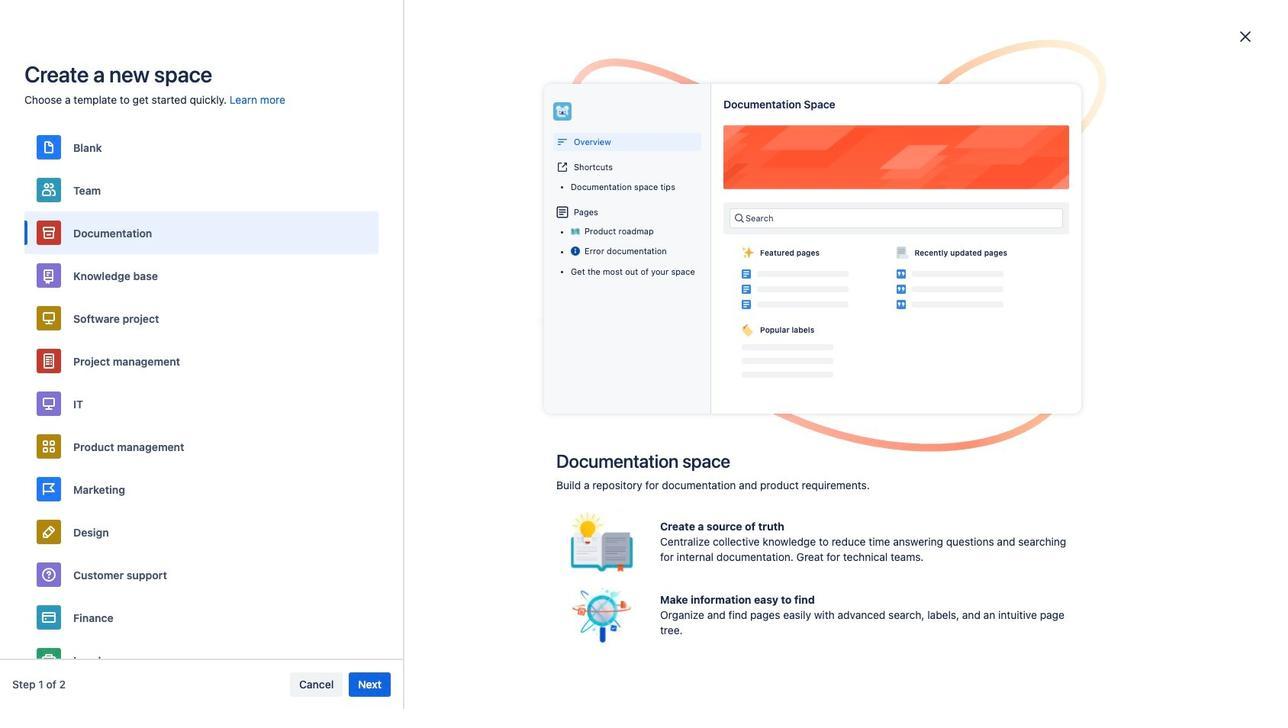 Task type: vqa. For each thing, say whether or not it's contained in the screenshot.
second heading from the top
no



Task type: describe. For each thing, give the bounding box(es) containing it.
close image
[[1237, 27, 1255, 46]]



Task type: locate. For each thing, give the bounding box(es) containing it.
list
[[1148, 7, 1273, 35]]

Search field
[[993, 9, 1145, 33]]

:info: image
[[571, 247, 580, 256], [571, 247, 580, 256]]

create a space image
[[251, 229, 270, 247]]

:map: image
[[571, 227, 580, 236], [571, 227, 580, 236]]

banner
[[0, 0, 1283, 43]]

group
[[92, 67, 276, 205]]



